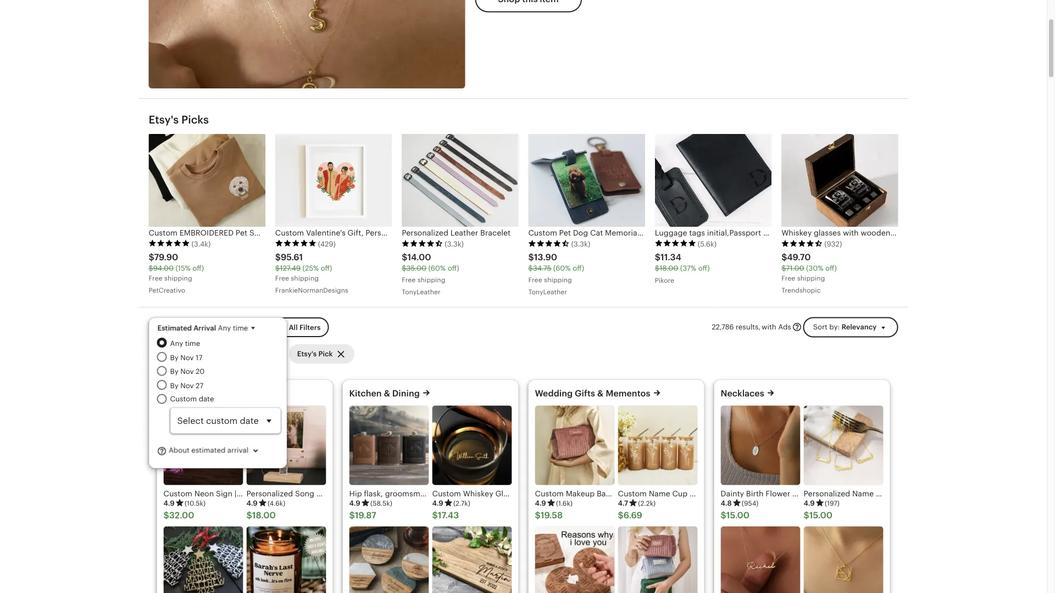 Task type: locate. For each thing, give the bounding box(es) containing it.
4.9 up the $ 19.87
[[349, 500, 361, 508]]

personalized name necklace, 14k solid gold name necklace, custom silver name necklace, dainty necklace, 21st birthday gift, anniversary gift image
[[804, 406, 884, 486]]

personalized song arcylic plaque, mothers day gift, valentines day gift, birthday gift, wedding gift, christmas gift, minimalist home decor image
[[247, 406, 326, 486]]

about
[[169, 447, 190, 455]]

personalized gift, gift for her, anniversary gifts, anniversary gift for her, personalized gifts for her, girlfriend gift, gift for him image
[[535, 527, 615, 594]]

off) inside $ 49.70 $ 71.00 (30% off) free shipping trendshopic
[[826, 265, 837, 273]]

4.9 up $ 32.00
[[164, 500, 175, 508]]

shipping inside $ 14.00 $ 35.00 (60% off) free shipping tonyleather
[[418, 277, 446, 284]]

nov left the 20
[[180, 368, 194, 376]]

4.5 out of 5 stars image up '49.70'
[[782, 240, 823, 248]]

(60% right 35.00
[[429, 265, 446, 273]]

$ 15.00 down 4.8 in the bottom of the page
[[721, 511, 750, 521]]

32.00
[[169, 511, 194, 521]]

1 5 out of 5 stars image from the left
[[149, 240, 190, 248]]

custom
[[170, 396, 197, 404]]

shipping down (30%
[[798, 275, 825, 282]]

3 by from the top
[[170, 382, 179, 390]]

0 horizontal spatial 15.00
[[727, 511, 750, 521]]

dainty birth flower necklace, birth flower necklace, silver necklace, personalized necklace for her, birthday gift, anniversary gift image
[[721, 406, 801, 486]]

(2.7k)
[[454, 500, 470, 508]]

custom makeup bag • personalised bridesmaid gifts • wedding gift • travel toiletry bag • cosmetic bag • birthday gift • wedding favors image
[[618, 527, 698, 594]]

1 vertical spatial etsy's
[[297, 351, 317, 359]]

$ 13.90 $ 34.75 (60% off) free shipping tonyleather
[[529, 253, 584, 296]]

1 horizontal spatial tonyleather
[[529, 289, 567, 296]]

0 horizontal spatial 5 out of 5 stars image
[[149, 240, 190, 248]]

custom engraved marble wood coasters | personalized gifts for her coaster set | housewarming gifts wedding gifts mom grandma christmas gifts image
[[349, 527, 429, 594]]

free
[[149, 275, 163, 282], [275, 275, 289, 282], [782, 275, 796, 282], [402, 277, 416, 284], [529, 277, 543, 284]]

etsy's for etsy's picks
[[149, 114, 179, 127]]

with ads
[[762, 324, 792, 332]]

estimated
[[191, 447, 226, 455]]

2 4.5 out of 5 stars image from the left
[[529, 240, 570, 248]]

4.9
[[164, 500, 175, 508], [247, 500, 258, 508], [349, 500, 361, 508], [432, 500, 444, 508], [535, 500, 546, 508], [804, 500, 815, 508]]

free inside $ 49.70 $ 71.00 (30% off) free shipping trendshopic
[[782, 275, 796, 282]]

17
[[196, 354, 203, 362]]

shipping down (15%
[[164, 275, 192, 282]]

3 nov from the top
[[180, 382, 194, 390]]

0 vertical spatial 18.00
[[660, 265, 679, 273]]

(1.6k)
[[556, 500, 573, 508]]

shipping for 49.70
[[798, 275, 825, 282]]

free down 71.00
[[782, 275, 796, 282]]

necklaces
[[721, 389, 765, 399]]

1 horizontal spatial 5 out of 5 stars image
[[275, 240, 317, 248]]

free inside '$ 13.90 $ 34.75 (60% off) free shipping tonyleather'
[[529, 277, 543, 284]]

free down 127.49
[[275, 275, 289, 282]]

results,
[[736, 324, 761, 332]]

free inside '$ 95.61 $ 127.49 (25% off) free shipping frankienormandesigns'
[[275, 275, 289, 282]]

shipping down 35.00
[[418, 277, 446, 284]]

0 horizontal spatial tonyleather
[[402, 289, 441, 296]]

0 horizontal spatial (60%
[[429, 265, 446, 273]]

1 off) from the left
[[193, 265, 204, 273]]

4.5 out of 5 stars image
[[402, 240, 443, 248], [529, 240, 570, 248], [782, 240, 823, 248]]

2 tonyleather from the left
[[529, 289, 567, 296]]

0 horizontal spatial any
[[170, 340, 183, 348]]

shipping inside $ 79.90 $ 94.00 (15% off) free shipping petcreativo
[[164, 275, 192, 282]]

time
[[233, 324, 248, 333], [185, 340, 200, 348]]

22,786
[[712, 324, 734, 332]]

by nov 17 link
[[170, 353, 281, 363]]

4.9 for 32.00
[[164, 500, 175, 508]]

& left dining
[[384, 389, 390, 399]]

(3.3k)
[[445, 240, 464, 248], [572, 240, 591, 248]]

by for by nov 27
[[170, 382, 179, 390]]

&
[[384, 389, 390, 399], [598, 389, 604, 399]]

4 4.9 from the left
[[432, 500, 444, 508]]

custom name cup with birth flower,birth month iced coffee cup,custom name tumbler,bridesmaid gifts idea,holiday gift,christmas gifts for her image
[[618, 406, 698, 486]]

1 vertical spatial by
[[170, 368, 179, 376]]

4.9 up '$ 18.00'
[[247, 500, 258, 508]]

(60%
[[429, 265, 446, 273], [554, 265, 571, 273]]

off)
[[193, 265, 204, 273], [321, 265, 332, 273], [448, 265, 459, 273], [573, 265, 584, 273], [699, 265, 710, 273], [826, 265, 837, 273]]

wedding gifts & mementos
[[535, 389, 651, 399]]

4 off) from the left
[[573, 265, 584, 273]]

4.9 for 19.58
[[535, 500, 546, 508]]

personalized handmade women gold name necklace,  minimalist christmas gift for her,  personalized gift for women who has everything image
[[804, 527, 884, 594]]

nov left the 17
[[180, 354, 194, 362]]

0 vertical spatial any
[[218, 324, 231, 333]]

tonyleather inside '$ 13.90 $ 34.75 (60% off) free shipping tonyleather'
[[529, 289, 567, 296]]

6.69
[[624, 511, 643, 521]]

tonyleather down 35.00
[[402, 289, 441, 296]]

by for by nov 20
[[170, 368, 179, 376]]

0 horizontal spatial &
[[384, 389, 390, 399]]

off) inside $ 79.90 $ 94.00 (15% off) free shipping petcreativo
[[193, 265, 204, 273]]

free for 95.61
[[275, 275, 289, 282]]

free down 34.75
[[529, 277, 543, 284]]

2 horizontal spatial 5 out of 5 stars image
[[655, 240, 696, 248]]

off) inside '$ 95.61 $ 127.49 (25% off) free shipping frankienormandesigns'
[[321, 265, 332, 273]]

custom whiskey glass with premium quality side and bottom engraving for any special occasion. image
[[432, 406, 512, 486]]

4.9 for 19.87
[[349, 500, 361, 508]]

any inside select an estimated delivery date option group
[[170, 340, 183, 348]]

(3.3k) for 13.90
[[572, 240, 591, 248]]

shipping down (25% in the top left of the page
[[291, 275, 319, 282]]

0 vertical spatial nov
[[180, 354, 194, 362]]

relevancy
[[842, 324, 877, 332]]

18.00 down (4.6k)
[[252, 511, 276, 521]]

13.90
[[534, 253, 558, 263]]

shipping down 34.75
[[544, 277, 572, 284]]

shipping inside '$ 13.90 $ 34.75 (60% off) free shipping tonyleather'
[[544, 277, 572, 284]]

tonyleather
[[402, 289, 441, 296], [529, 289, 567, 296]]

1 horizontal spatial (60%
[[554, 265, 571, 273]]

5 4.9 from the left
[[535, 500, 546, 508]]

off) right (37%
[[699, 265, 710, 273]]

0 horizontal spatial (3.3k)
[[445, 240, 464, 248]]

off) down personalized leather bracelet at the left
[[448, 265, 459, 273]]

any up any time link
[[218, 324, 231, 333]]

3 off) from the left
[[448, 265, 459, 273]]

15.00 down (197)
[[810, 511, 833, 521]]

2 (3.3k) from the left
[[572, 240, 591, 248]]

6 off) from the left
[[826, 265, 837, 273]]

18.00 down 11.34
[[660, 265, 679, 273]]

2 (60% from the left
[[554, 265, 571, 273]]

0 vertical spatial time
[[233, 324, 248, 333]]

by down any time
[[170, 354, 179, 362]]

off) for 95.61
[[321, 265, 332, 273]]

bracelet
[[481, 229, 511, 238]]

by
[[170, 354, 179, 362], [170, 368, 179, 376], [170, 382, 179, 390]]

off) inside $ 14.00 $ 35.00 (60% off) free shipping tonyleather
[[448, 265, 459, 273]]

0 horizontal spatial $ 15.00
[[721, 511, 750, 521]]

71.00
[[786, 265, 805, 273]]

off) right (25% in the top left of the page
[[321, 265, 332, 273]]

0 horizontal spatial time
[[185, 340, 200, 348]]

etsy's left picks
[[149, 114, 179, 127]]

1 4.9 from the left
[[164, 500, 175, 508]]

4.5 out of 5 stars image for 14.00
[[402, 240, 443, 248]]

2 vertical spatial by
[[170, 382, 179, 390]]

shipping inside '$ 95.61 $ 127.49 (25% off) free shipping frankienormandesigns'
[[291, 275, 319, 282]]

1 15.00 from the left
[[727, 511, 750, 521]]

5 off) from the left
[[699, 265, 710, 273]]

all
[[289, 324, 298, 332]]

all filters button
[[269, 318, 329, 338]]

(429)
[[318, 240, 336, 248]]

35.00
[[407, 265, 427, 273]]

free inside $ 14.00 $ 35.00 (60% off) free shipping tonyleather
[[402, 277, 416, 284]]

nov
[[180, 354, 194, 362], [180, 368, 194, 376], [180, 382, 194, 390]]

4.9 for 15.00
[[804, 500, 815, 508]]

0 vertical spatial by
[[170, 354, 179, 362]]

hip flask, groomsmen gifts personalized, groomsmen gift flask, groomsman gift leather hip flask gift for him, initial hip flask for men7 image
[[349, 406, 429, 486]]

off) right 34.75
[[573, 265, 584, 273]]

free down 94.00
[[149, 275, 163, 282]]

nov for 20
[[180, 368, 194, 376]]

by up custom at the bottom of page
[[170, 382, 179, 390]]

etsy's left pick
[[297, 351, 317, 359]]

1 horizontal spatial 15.00
[[810, 511, 833, 521]]

picks
[[181, 114, 209, 127]]

last nerve candle, funny candle, personalized candle gift, custom name candle, funny gift, last nerve gift, mom gift, bff gift, gift for her image
[[247, 527, 326, 594]]

0 horizontal spatial etsy's
[[149, 114, 179, 127]]

4.9 left (197)
[[804, 500, 815, 508]]

4.5 out of 5 stars image up 13.90 in the top of the page
[[529, 240, 570, 248]]

(60% inside $ 14.00 $ 35.00 (60% off) free shipping tonyleather
[[429, 265, 446, 273]]

pick
[[319, 351, 333, 359]]

3 4.9 from the left
[[349, 500, 361, 508]]

off) inside '$ 13.90 $ 34.75 (60% off) free shipping tonyleather'
[[573, 265, 584, 273]]

1 horizontal spatial 18.00
[[660, 265, 679, 273]]

1 horizontal spatial $ 15.00
[[804, 511, 833, 521]]

off) inside $ 11.34 $ 18.00 (37% off) pikore
[[699, 265, 710, 273]]

5 out of 5 stars image up 79.90
[[149, 240, 190, 248]]

2 4.9 from the left
[[247, 500, 258, 508]]

15.00 down 4.8 in the bottom of the page
[[727, 511, 750, 521]]

mementos
[[606, 389, 651, 399]]

0 horizontal spatial 18.00
[[252, 511, 276, 521]]

1 (60% from the left
[[429, 265, 446, 273]]

4.9 up $ 19.58
[[535, 500, 546, 508]]

2 horizontal spatial 4.5 out of 5 stars image
[[782, 240, 823, 248]]

any down estimated
[[170, 340, 183, 348]]

tonyleather down 34.75
[[529, 289, 567, 296]]

& right gifts
[[598, 389, 604, 399]]

1 horizontal spatial &
[[598, 389, 604, 399]]

shipping inside $ 49.70 $ 71.00 (30% off) free shipping trendshopic
[[798, 275, 825, 282]]

(60% inside '$ 13.90 $ 34.75 (60% off) free shipping tonyleather'
[[554, 265, 571, 273]]

frankienormandesigns
[[275, 287, 348, 294]]

1 tonyleather from the left
[[402, 289, 441, 296]]

4.5 out of 5 stars image down personalized
[[402, 240, 443, 248]]

1 nov from the top
[[180, 354, 194, 362]]

any time
[[170, 340, 200, 348]]

off) right (30%
[[826, 265, 837, 273]]

shipping for 95.61
[[291, 275, 319, 282]]

kitchen & dining
[[349, 389, 420, 399]]

time up by nov 17
[[185, 340, 200, 348]]

94.00
[[153, 265, 174, 273]]

free inside $ 79.90 $ 94.00 (15% off) free shipping petcreativo
[[149, 275, 163, 282]]

tonyleather inside $ 14.00 $ 35.00 (60% off) free shipping tonyleather
[[402, 289, 441, 296]]

5 out of 5 stars image up 95.61
[[275, 240, 317, 248]]

5 out of 5 stars image
[[149, 240, 190, 248], [275, 240, 317, 248], [655, 240, 696, 248]]

by nov 20
[[170, 368, 205, 376]]

sort
[[814, 324, 828, 332]]

1 $ 15.00 from the left
[[721, 511, 750, 521]]

$ 95.61 $ 127.49 (25% off) free shipping frankienormandesigns
[[275, 253, 348, 294]]

1 vertical spatial time
[[185, 340, 200, 348]]

1 (3.3k) from the left
[[445, 240, 464, 248]]

2 $ 15.00 from the left
[[804, 511, 833, 521]]

off) right (15%
[[193, 265, 204, 273]]

1 4.5 out of 5 stars image from the left
[[402, 240, 443, 248]]

1 by from the top
[[170, 354, 179, 362]]

$
[[149, 253, 154, 263], [275, 253, 281, 263], [402, 253, 408, 263], [529, 253, 534, 263], [655, 253, 661, 263], [782, 253, 787, 263], [149, 265, 153, 273], [275, 265, 280, 273], [402, 265, 407, 273], [529, 265, 533, 273], [655, 265, 660, 273], [782, 265, 786, 273], [164, 511, 169, 521], [247, 511, 252, 521], [349, 511, 355, 521], [432, 511, 438, 521], [535, 511, 541, 521], [618, 511, 624, 521], [721, 511, 727, 521], [804, 511, 810, 521]]

free for 14.00
[[402, 277, 416, 284]]

1 vertical spatial nov
[[180, 368, 194, 376]]

nov left 27
[[180, 382, 194, 390]]

(3.3k) up '$ 13.90 $ 34.75 (60% off) free shipping tonyleather'
[[572, 240, 591, 248]]

2 vertical spatial nov
[[180, 382, 194, 390]]

11.34
[[661, 253, 682, 263]]

1 vertical spatial any
[[170, 340, 183, 348]]

$ 15.00
[[721, 511, 750, 521], [804, 511, 833, 521]]

about estimated arrival
[[167, 447, 249, 455]]

$ 15.00 for 4.9
[[804, 511, 833, 521]]

4.9 up $ 17.43
[[432, 500, 444, 508]]

(3.3k) down personalized leather bracelet at the left
[[445, 240, 464, 248]]

49.70
[[787, 253, 811, 263]]

(60% for 13.90
[[554, 265, 571, 273]]

any
[[218, 324, 231, 333], [170, 340, 183, 348]]

2 15.00 from the left
[[810, 511, 833, 521]]

free down 35.00
[[402, 277, 416, 284]]

18.00
[[660, 265, 679, 273], [252, 511, 276, 521]]

(37%
[[681, 265, 697, 273]]

$ 15.00 down (197)
[[804, 511, 833, 521]]

1 horizontal spatial (3.3k)
[[572, 240, 591, 248]]

estimated
[[158, 324, 192, 333]]

(3.3k) for 14.00
[[445, 240, 464, 248]]

family christmas ornament - personalized ornament with names - christmas tree ornament image
[[164, 527, 243, 594]]

2 off) from the left
[[321, 265, 332, 273]]

1 horizontal spatial 4.5 out of 5 stars image
[[529, 240, 570, 248]]

sort by: relevancy
[[814, 324, 877, 332]]

0 vertical spatial etsy's
[[149, 114, 179, 127]]

by down by nov 17
[[170, 368, 179, 376]]

2 by from the top
[[170, 368, 179, 376]]

(60% for 14.00
[[429, 265, 446, 273]]

(60% down 13.90 in the top of the page
[[554, 265, 571, 273]]

6 4.9 from the left
[[804, 500, 815, 508]]

4.7
[[618, 500, 629, 508]]

by for by nov 17
[[170, 354, 179, 362]]

charcuterie board personalized serving board with handle monogrammed personalized cheese board engagement gift bridal shower gift newlywed image
[[432, 527, 512, 594]]

2 5 out of 5 stars image from the left
[[275, 240, 317, 248]]

time up any time link
[[233, 324, 248, 333]]

etsy's for etsy's pick
[[297, 351, 317, 359]]

3 4.5 out of 5 stars image from the left
[[782, 240, 823, 248]]

0 horizontal spatial 4.5 out of 5 stars image
[[402, 240, 443, 248]]

1 horizontal spatial etsy's
[[297, 351, 317, 359]]

2 nov from the top
[[180, 368, 194, 376]]

off) for 49.70
[[826, 265, 837, 273]]

5 out of 5 stars image up 11.34
[[655, 240, 696, 248]]

date
[[199, 396, 214, 404]]



Task type: describe. For each thing, give the bounding box(es) containing it.
custom pet dog cat memorial loss engraved gifts photo key chain personalized leather key ring keychain image
[[529, 135, 645, 227]]

custom neon sign | neon sign | wedding signs | name neon sign | led neon light sign | wedding bridesmaid gifts | wall decor | home decor image
[[164, 406, 243, 486]]

name necklace gold, nameplate necklace 14k solid gold, custom name jewelry, gold filled name, mama necklace, personalized name jewelry, au20 image
[[721, 527, 801, 594]]

$ 6.69
[[618, 511, 643, 521]]

(932)
[[825, 240, 842, 248]]

necklaces link
[[721, 389, 765, 399]]

(5.6k)
[[698, 240, 717, 248]]

(25%
[[303, 265, 319, 273]]

34.75
[[533, 265, 552, 273]]

(2.2k)
[[638, 500, 656, 508]]

arrival
[[194, 324, 216, 333]]

5 out of 5 stars image for 95.61
[[275, 240, 317, 248]]

79.90
[[154, 253, 178, 263]]

by nov 27 link
[[170, 381, 281, 391]]

$ 14.00 $ 35.00 (60% off) free shipping tonyleather
[[402, 253, 459, 296]]

wedding
[[535, 389, 573, 399]]

custom embroidered pet sweatshirt, pet gifts, custom dog portrait sweatshirt, pet face shirt, dog mom gift, dog embroidery, pet crewneck image
[[149, 135, 265, 227]]

gifts
[[575, 389, 595, 399]]

27
[[196, 382, 204, 390]]

15.00 for 4.9
[[810, 511, 833, 521]]

$ 19.87
[[349, 511, 376, 521]]

4.5 out of 5 stars image for 13.90
[[529, 240, 570, 248]]

custom makeup bag • personalised bridesmaid gifts • wedding gift • travel toiletry bag • cosmetic bag • birthday gift • gift for her image
[[535, 406, 615, 486]]

20
[[196, 368, 205, 376]]

etsy's picks
[[149, 114, 209, 127]]

14.00
[[408, 253, 431, 263]]

(954)
[[742, 500, 759, 508]]

luggage tags initial,passport holder personalized,leather luggage tag personalized,custom passport holder and luggage tag image
[[655, 135, 772, 227]]

18.00 inside $ 11.34 $ 18.00 (37% off) pikore
[[660, 265, 679, 273]]

any time link
[[170, 339, 281, 349]]

by nov 17
[[170, 354, 203, 362]]

trendshopic
[[782, 287, 821, 294]]

2 & from the left
[[598, 389, 604, 399]]

by nov 20 link
[[170, 367, 281, 377]]

19.58
[[541, 511, 563, 521]]

off) for 14.00
[[448, 265, 459, 273]]

$ 18.00
[[247, 511, 276, 521]]

free for 79.90
[[149, 275, 163, 282]]

4.9 for 18.00
[[247, 500, 258, 508]]

tonyleather for 13.90
[[529, 289, 567, 296]]

$ 49.70 $ 71.00 (30% off) free shipping trendshopic
[[782, 253, 837, 294]]

(3.4k)
[[192, 240, 211, 248]]

off) for 11.34
[[699, 265, 710, 273]]

4.8
[[721, 500, 732, 508]]

filters
[[300, 324, 321, 332]]

ads
[[779, 324, 792, 332]]

with
[[762, 324, 777, 332]]

1 horizontal spatial time
[[233, 324, 248, 333]]

shipping for 14.00
[[418, 277, 446, 284]]

tonyleather for 14.00
[[402, 289, 441, 296]]

time inside any time link
[[185, 340, 200, 348]]

personalized leather bracelet
[[402, 229, 511, 238]]

4.5 out of 5 stars image for 49.70
[[782, 240, 823, 248]]

wedding gifts & mementos link
[[535, 389, 651, 399]]

$ 32.00
[[164, 511, 194, 521]]

personalized leather bracelet image
[[402, 135, 519, 227]]

dining
[[392, 389, 420, 399]]

$ 19.58
[[535, 511, 563, 521]]

127.49
[[280, 265, 301, 273]]

$ 79.90 $ 94.00 (15% off) free shipping petcreativo
[[149, 253, 204, 294]]

$ 17.43
[[432, 511, 459, 521]]

22,786 results,
[[712, 324, 761, 332]]

off) for 13.90
[[573, 265, 584, 273]]

personalized
[[402, 229, 449, 238]]

kitchen
[[349, 389, 382, 399]]

15.00 for 4.8
[[727, 511, 750, 521]]

nov for 27
[[180, 382, 194, 390]]

(4.6k)
[[268, 500, 286, 508]]

1 horizontal spatial any
[[218, 324, 231, 333]]

whiskey glasses with wooden box, personalized whiskey glass, christmas gift, for boyfriend gifts, monogrammed whiskey glass image
[[782, 135, 899, 227]]

leather
[[451, 229, 478, 238]]

$ 15.00 for 4.8
[[721, 511, 750, 521]]

etsy's pick
[[297, 351, 333, 359]]

3 5 out of 5 stars image from the left
[[655, 240, 696, 248]]

95.61
[[281, 253, 303, 263]]

(10.5k)
[[185, 500, 206, 508]]

custom valentine's gift, personalised, couple portrait, anniversary gift, bespoke wedding portrait, illustration, art print image
[[275, 135, 392, 227]]

$ 11.34 $ 18.00 (37% off) pikore
[[655, 253, 710, 285]]

free for 13.90
[[529, 277, 543, 284]]

free for 49.70
[[782, 275, 796, 282]]

(58.5k)
[[370, 500, 393, 508]]

1 vertical spatial 18.00
[[252, 511, 276, 521]]

select an estimated delivery date option group
[[157, 339, 281, 434]]

etsy's pick link
[[289, 345, 354, 365]]

custom date
[[170, 396, 214, 404]]

(30%
[[807, 265, 824, 273]]

all filters
[[289, 324, 321, 332]]

by:
[[830, 324, 840, 332]]

estimated arrival any time
[[158, 324, 248, 333]]

(197)
[[825, 500, 840, 508]]

shipping for 13.90
[[544, 277, 572, 284]]

1 & from the left
[[384, 389, 390, 399]]

kitchen & dining link
[[349, 389, 420, 399]]

4.9 for 17.43
[[432, 500, 444, 508]]

pikore
[[655, 277, 675, 285]]

19.87
[[355, 511, 376, 521]]

about estimated arrival button
[[157, 441, 269, 462]]

nov for 17
[[180, 354, 194, 362]]

off) for 79.90
[[193, 265, 204, 273]]

petcreativo
[[149, 287, 185, 294]]

shipping for 79.90
[[164, 275, 192, 282]]

by nov 27
[[170, 382, 204, 390]]

arrival
[[227, 447, 249, 455]]

5 out of 5 stars image for 79.90
[[149, 240, 190, 248]]

(15%
[[176, 265, 191, 273]]

17.43
[[438, 511, 459, 521]]



Task type: vqa. For each thing, say whether or not it's contained in the screenshot.
the $ associated with 45.00
no



